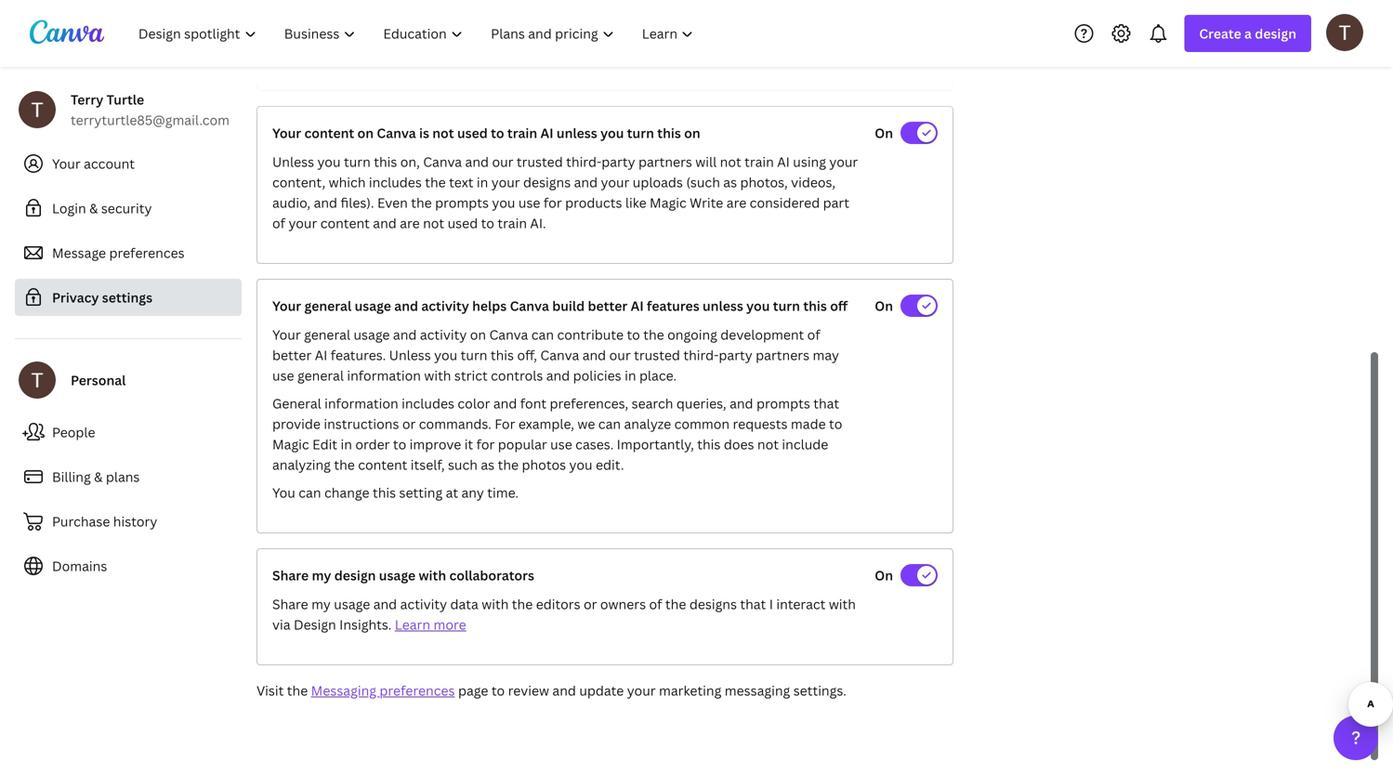 Task type: locate. For each thing, give the bounding box(es) containing it.
0 vertical spatial as
[[723, 173, 737, 191]]

that inside general information includes color and font preferences, search queries, and prompts that provide instructions or commands. for example, we can analyze common requests made to magic edit in order to improve it for popular use cases. importantly, this does not include analyzing the content itself, such as the photos you edit.
[[813, 395, 839, 412]]

1 vertical spatial includes
[[402, 395, 454, 412]]

0 vertical spatial for
[[544, 194, 562, 211]]

1 vertical spatial &
[[94, 468, 103, 486]]

1 vertical spatial trusted
[[634, 346, 680, 364]]

your for your general usage and activity on canva can contribute to the ongoing development of better ai features. unless you turn this off, canva and our trusted third-party partners may use general information with strict controls and policies in place.
[[272, 326, 301, 343]]

security
[[101, 199, 152, 217]]

0 vertical spatial design
[[1255, 25, 1297, 42]]

terryturtle85@gmail.com
[[71, 111, 230, 129]]

1 horizontal spatial are
[[727, 194, 747, 211]]

turn inside your general usage and activity on canva can contribute to the ongoing development of better ai features. unless you turn this off, canva and our trusted third-party partners may use general information with strict controls and policies in place.
[[461, 346, 487, 364]]

1 vertical spatial as
[[481, 456, 495, 474]]

on down helps
[[470, 326, 486, 343]]

ai inside your general usage and activity on canva can contribute to the ongoing development of better ai features. unless you turn this off, canva and our trusted third-party partners may use general information with strict controls and policies in place.
[[315, 346, 327, 364]]

can right you
[[299, 484, 321, 501]]

1 horizontal spatial that
[[813, 395, 839, 412]]

1 horizontal spatial as
[[723, 173, 737, 191]]

you up development at the top right of page
[[746, 297, 770, 315]]

in inside general information includes color and font preferences, search queries, and prompts that provide instructions or commands. for example, we can analyze common requests made to magic edit in order to improve it for popular use cases. importantly, this does not include analyzing the content itself, such as the photos you edit.
[[341, 435, 352, 453]]

train
[[507, 124, 537, 142], [745, 153, 774, 171], [498, 214, 527, 232]]

better
[[588, 297, 628, 315], [272, 346, 312, 364]]

can inside your general usage and activity on canva can contribute to the ongoing development of better ai features. unless you turn this off, canva and our trusted third-party partners may use general information with strict controls and policies in place.
[[531, 326, 554, 343]]

terry turtle terryturtle85@gmail.com
[[71, 91, 230, 129]]

content down the files).
[[320, 214, 370, 232]]

prompts up 'requests'
[[757, 395, 810, 412]]

activity up learn more
[[400, 595, 447, 613]]

are down even
[[400, 214, 420, 232]]

usage inside share my usage and activity data with the editors or owners of the designs that i interact with via design insights.
[[334, 595, 370, 613]]

the down popular
[[498, 456, 519, 474]]

0 vertical spatial information
[[347, 367, 421, 384]]

0 vertical spatial in
[[477, 173, 488, 191]]

you up strict
[[434, 346, 457, 364]]

design for a
[[1255, 25, 1297, 42]]

share
[[272, 566, 309, 584], [272, 595, 308, 613]]

1 vertical spatial unless
[[703, 297, 743, 315]]

0 vertical spatial designs
[[523, 173, 571, 191]]

1 vertical spatial information
[[325, 395, 398, 412]]

using
[[793, 153, 826, 171]]

contribute
[[557, 326, 624, 343]]

0 horizontal spatial can
[[299, 484, 321, 501]]

our up policies
[[609, 346, 631, 364]]

our
[[492, 153, 514, 171], [609, 346, 631, 364]]

2 vertical spatial general
[[297, 367, 344, 384]]

canva up 'off,'
[[489, 326, 528, 343]]

0 horizontal spatial better
[[272, 346, 312, 364]]

0 horizontal spatial unless
[[557, 124, 597, 142]]

2 share from the top
[[272, 595, 308, 613]]

your for your general usage and activity helps canva build better ai features unless you turn this off
[[272, 297, 301, 315]]

of inside share my usage and activity data with the editors or owners of the designs that i interact with via design insights.
[[649, 595, 662, 613]]

0 vertical spatial prompts
[[435, 194, 489, 211]]

use up ai.
[[519, 194, 540, 211]]

1 vertical spatial partners
[[756, 346, 810, 364]]

design inside dropdown button
[[1255, 25, 1297, 42]]

0 vertical spatial on
[[875, 124, 893, 142]]

messaging
[[311, 682, 376, 699]]

& for billing
[[94, 468, 103, 486]]

to left ai.
[[481, 214, 494, 232]]

&
[[89, 199, 98, 217], [94, 468, 103, 486]]

1 horizontal spatial third-
[[683, 346, 719, 364]]

your inside your account link
[[52, 155, 81, 172]]

in left 'place.'
[[625, 367, 636, 384]]

as right such on the left
[[481, 456, 495, 474]]

canva left the is
[[377, 124, 416, 142]]

that up made
[[813, 395, 839, 412]]

0 vertical spatial our
[[492, 153, 514, 171]]

1 horizontal spatial design
[[1255, 25, 1297, 42]]

0 vertical spatial or
[[402, 415, 416, 433]]

trusted inside your general usage and activity on canva can contribute to the ongoing development of better ai features. unless you turn this off, canva and our trusted third-party partners may use general information with strict controls and policies in place.
[[634, 346, 680, 364]]

0 vertical spatial content
[[304, 124, 354, 142]]

can right we
[[598, 415, 621, 433]]

settings.
[[793, 682, 847, 699]]

activity
[[421, 297, 469, 315], [420, 326, 467, 343], [400, 595, 447, 613]]

0 horizontal spatial in
[[341, 435, 352, 453]]

share for share my usage and activity data with the editors or owners of the designs that i interact with via design insights.
[[272, 595, 308, 613]]

2 vertical spatial in
[[341, 435, 352, 453]]

1 on from the top
[[875, 124, 893, 142]]

& right login
[[89, 199, 98, 217]]

share inside share my usage and activity data with the editors or owners of the designs that i interact with via design insights.
[[272, 595, 308, 613]]

requests
[[733, 415, 788, 433]]

your
[[272, 124, 301, 142], [52, 155, 81, 172], [272, 297, 301, 315], [272, 326, 301, 343]]

you up "products"
[[600, 124, 624, 142]]

activity inside share my usage and activity data with the editors or owners of the designs that i interact with via design insights.
[[400, 595, 447, 613]]

share for share my design usage with collaborators
[[272, 566, 309, 584]]

include
[[782, 435, 828, 453]]

not down 'requests'
[[757, 435, 779, 453]]

for right it
[[476, 435, 495, 453]]

3 on from the top
[[875, 566, 893, 584]]

on for this
[[875, 297, 893, 315]]

this left on,
[[374, 153, 397, 171]]

1 vertical spatial in
[[625, 367, 636, 384]]

on up which at the left of page
[[357, 124, 374, 142]]

1 horizontal spatial in
[[477, 173, 488, 191]]

2 horizontal spatial use
[[550, 435, 572, 453]]

0 vertical spatial used
[[457, 124, 488, 142]]

1 vertical spatial on
[[875, 297, 893, 315]]

2 my from the top
[[311, 595, 331, 613]]

or up improve
[[402, 415, 416, 433]]

0 vertical spatial trusted
[[517, 153, 563, 171]]

you down cases.
[[569, 456, 593, 474]]

this down common
[[697, 435, 721, 453]]

0 horizontal spatial preferences
[[109, 244, 185, 262]]

activity inside your general usage and activity on canva can contribute to the ongoing development of better ai features. unless you turn this off, canva and our trusted third-party partners may use general information with strict controls and policies in place.
[[420, 326, 467, 343]]

third- up "products"
[[566, 153, 602, 171]]

your
[[829, 153, 858, 171], [491, 173, 520, 191], [601, 173, 630, 191], [289, 214, 317, 232], [627, 682, 656, 699]]

1 vertical spatial of
[[807, 326, 820, 343]]

as right (such
[[723, 173, 737, 191]]

of
[[272, 214, 285, 232], [807, 326, 820, 343], [649, 595, 662, 613]]

preferences
[[109, 244, 185, 262], [380, 682, 455, 699]]

instructions
[[324, 415, 399, 433]]

change
[[324, 484, 369, 501]]

activity for data
[[400, 595, 447, 613]]

you
[[600, 124, 624, 142], [317, 153, 341, 171], [492, 194, 515, 211], [746, 297, 770, 315], [434, 346, 457, 364], [569, 456, 593, 474]]

prompts down the text
[[435, 194, 489, 211]]

not
[[432, 124, 454, 142], [720, 153, 741, 171], [423, 214, 444, 232], [757, 435, 779, 453]]

1 horizontal spatial designs
[[689, 595, 737, 613]]

for inside unless you turn this on, canva and our trusted third-party partners will not train ai using your content, which includes the text in your designs and your uploads (such as photos, videos, audio, and files). even the prompts you use for products like magic write are considered part of your content and are not used to train ai.
[[544, 194, 562, 211]]

party up uploads
[[602, 153, 635, 171]]

this inside general information includes color and font preferences, search queries, and prompts that provide instructions or commands. for example, we can analyze common requests made to magic edit in order to improve it for popular use cases. importantly, this does not include analyzing the content itself, such as the photos you edit.
[[697, 435, 721, 453]]

you up which at the left of page
[[317, 153, 341, 171]]

third- inside your general usage and activity on canva can contribute to the ongoing development of better ai features. unless you turn this off, canva and our trusted third-party partners may use general information with strict controls and policies in place.
[[683, 346, 719, 364]]

canva
[[377, 124, 416, 142], [423, 153, 462, 171], [510, 297, 549, 315], [489, 326, 528, 343], [540, 346, 579, 364]]

1 horizontal spatial prompts
[[757, 395, 810, 412]]

1 horizontal spatial magic
[[650, 194, 687, 211]]

1 vertical spatial used
[[448, 214, 478, 232]]

0 vertical spatial magic
[[650, 194, 687, 211]]

1 horizontal spatial unless
[[703, 297, 743, 315]]

1 vertical spatial design
[[334, 566, 376, 584]]

on up will
[[684, 124, 700, 142]]

1 vertical spatial party
[[719, 346, 753, 364]]

in right edit
[[341, 435, 352, 453]]

use down the 'example,'
[[550, 435, 572, 453]]

1 horizontal spatial can
[[531, 326, 554, 343]]

with right interact
[[829, 595, 856, 613]]

ai left features.
[[315, 346, 327, 364]]

0 vertical spatial use
[[519, 194, 540, 211]]

for inside general information includes color and font preferences, search queries, and prompts that provide instructions or commands. for example, we can analyze common requests made to magic edit in order to improve it for popular use cases. importantly, this does not include analyzing the content itself, such as the photos you edit.
[[476, 435, 495, 453]]

people link
[[15, 414, 242, 451]]

domains link
[[15, 547, 242, 585]]

learn
[[395, 616, 430, 633]]

content down order at the bottom
[[358, 456, 407, 474]]

trusted up 'place.'
[[634, 346, 680, 364]]

designs left i on the bottom
[[689, 595, 737, 613]]

which
[[329, 173, 366, 191]]

in inside your general usage and activity on canva can contribute to the ongoing development of better ai features. unless you turn this off, canva and our trusted third-party partners may use general information with strict controls and policies in place.
[[625, 367, 636, 384]]

our inside your general usage and activity on canva can contribute to the ongoing development of better ai features. unless you turn this off, canva and our trusted third-party partners may use general information with strict controls and policies in place.
[[609, 346, 631, 364]]

0 horizontal spatial magic
[[272, 435, 309, 453]]

designs up ai.
[[523, 173, 571, 191]]

the inside your general usage and activity on canva can contribute to the ongoing development of better ai features. unless you turn this off, canva and our trusted third-party partners may use general information with strict controls and policies in place.
[[643, 326, 664, 343]]

2 on from the top
[[875, 297, 893, 315]]

1 vertical spatial preferences
[[380, 682, 455, 699]]

development
[[721, 326, 804, 343]]

considered
[[750, 194, 820, 211]]

the up change
[[334, 456, 355, 474]]

to right made
[[829, 415, 842, 433]]

0 vertical spatial general
[[304, 297, 352, 315]]

turn inside unless you turn this on, canva and our trusted third-party partners will not train ai using your content, which includes the text in your designs and your uploads (such as photos, videos, audio, and files). even the prompts you use for products like magic write are considered part of your content and are not used to train ai.
[[344, 153, 371, 171]]

terry
[[71, 91, 103, 108]]

activity left helps
[[421, 297, 469, 315]]

unless inside unless you turn this on, canva and our trusted third-party partners will not train ai using your content, which includes the text in your designs and your uploads (such as photos, videos, audio, and files). even the prompts you use for products like magic write are considered part of your content and are not used to train ai.
[[272, 153, 314, 171]]

0 horizontal spatial are
[[400, 214, 420, 232]]

to
[[491, 124, 504, 142], [481, 214, 494, 232], [627, 326, 640, 343], [829, 415, 842, 433], [393, 435, 406, 453], [492, 682, 505, 699]]

0 vertical spatial of
[[272, 214, 285, 232]]

popular
[[498, 435, 547, 453]]

your general usage and activity helps canva build better ai features unless you turn this off
[[272, 297, 848, 315]]

in right the text
[[477, 173, 488, 191]]

0 vertical spatial can
[[531, 326, 554, 343]]

1 horizontal spatial our
[[609, 346, 631, 364]]

2 vertical spatial activity
[[400, 595, 447, 613]]

2 vertical spatial on
[[875, 566, 893, 584]]

better up general
[[272, 346, 312, 364]]

on
[[875, 124, 893, 142], [875, 297, 893, 315], [875, 566, 893, 584]]

of right owners
[[649, 595, 662, 613]]

my inside share my usage and activity data with the editors or owners of the designs that i interact with via design insights.
[[311, 595, 331, 613]]

1 vertical spatial magic
[[272, 435, 309, 453]]

or
[[402, 415, 416, 433], [584, 595, 597, 613]]

2 vertical spatial content
[[358, 456, 407, 474]]

1 vertical spatial that
[[740, 595, 766, 613]]

unless up 'content,' on the left top
[[272, 153, 314, 171]]

ai up unless you turn this on, canva and our trusted third-party partners will not train ai using your content, which includes the text in your designs and your uploads (such as photos, videos, audio, and files). even the prompts you use for products like magic write are considered part of your content and are not used to train ai.
[[540, 124, 554, 142]]

messaging
[[725, 682, 790, 699]]

can up 'off,'
[[531, 326, 554, 343]]

design for my
[[334, 566, 376, 584]]

your content on canva is not used to train ai unless you turn this on
[[272, 124, 700, 142]]

0 horizontal spatial design
[[334, 566, 376, 584]]

use inside general information includes color and font preferences, search queries, and prompts that provide instructions or commands. for example, we can analyze common requests made to magic edit in order to improve it for popular use cases. importantly, this does not include analyzing the content itself, such as the photos you edit.
[[550, 435, 572, 453]]

activity up strict
[[420, 326, 467, 343]]

your for your account
[[52, 155, 81, 172]]

1 horizontal spatial unless
[[389, 346, 431, 364]]

turn up strict
[[461, 346, 487, 364]]

partners inside unless you turn this on, canva and our trusted third-party partners will not train ai using your content, which includes the text in your designs and your uploads (such as photos, videos, audio, and files). even the prompts you use for products like magic write are considered part of your content and are not used to train ai.
[[639, 153, 692, 171]]

1 vertical spatial general
[[304, 326, 350, 343]]

magic down provide
[[272, 435, 309, 453]]

0 horizontal spatial that
[[740, 595, 766, 613]]

& left the plans
[[94, 468, 103, 486]]

the down features
[[643, 326, 664, 343]]

design up insights.
[[334, 566, 376, 584]]

edit.
[[596, 456, 624, 474]]

to right the is
[[491, 124, 504, 142]]

such
[[448, 456, 478, 474]]

designs inside unless you turn this on, canva and our trusted third-party partners will not train ai using your content, which includes the text in your designs and your uploads (such as photos, videos, audio, and files). even the prompts you use for products like magic write are considered part of your content and are not used to train ai.
[[523, 173, 571, 191]]

1 horizontal spatial party
[[719, 346, 753, 364]]

0 horizontal spatial unless
[[272, 153, 314, 171]]

0 vertical spatial better
[[588, 297, 628, 315]]

update
[[579, 682, 624, 699]]

0 vertical spatial share
[[272, 566, 309, 584]]

partners
[[639, 153, 692, 171], [756, 346, 810, 364]]

1 my from the top
[[312, 566, 331, 584]]

includes up commands.
[[402, 395, 454, 412]]

1 horizontal spatial trusted
[[634, 346, 680, 364]]

you down the your content on canva is not used to train ai unless you turn this on
[[492, 194, 515, 211]]

usage
[[355, 297, 391, 315], [354, 326, 390, 343], [379, 566, 416, 584], [334, 595, 370, 613]]

content up which at the left of page
[[304, 124, 354, 142]]

that
[[813, 395, 839, 412], [740, 595, 766, 613]]

on for on
[[875, 124, 893, 142]]

includes
[[369, 173, 422, 191], [402, 395, 454, 412]]

0 horizontal spatial trusted
[[517, 153, 563, 171]]

designs
[[523, 173, 571, 191], [689, 595, 737, 613]]

used right the is
[[457, 124, 488, 142]]

1 vertical spatial share
[[272, 595, 308, 613]]

for up ai.
[[544, 194, 562, 211]]

any
[[461, 484, 484, 501]]

information up instructions
[[325, 395, 398, 412]]

0 horizontal spatial as
[[481, 456, 495, 474]]

1 vertical spatial use
[[272, 367, 294, 384]]

0 horizontal spatial third-
[[566, 153, 602, 171]]

1 vertical spatial for
[[476, 435, 495, 453]]

1 vertical spatial unless
[[389, 346, 431, 364]]

turn up which at the left of page
[[344, 153, 371, 171]]

1 horizontal spatial of
[[649, 595, 662, 613]]

insights.
[[339, 616, 392, 633]]

more
[[434, 616, 466, 633]]

with up learn more link
[[419, 566, 446, 584]]

1 vertical spatial content
[[320, 214, 370, 232]]

partners inside your general usage and activity on canva can contribute to the ongoing development of better ai features. unless you turn this off, canva and our trusted third-party partners may use general information with strict controls and policies in place.
[[756, 346, 810, 364]]

1 vertical spatial prompts
[[757, 395, 810, 412]]

page
[[458, 682, 488, 699]]

0 vertical spatial that
[[813, 395, 839, 412]]

i
[[769, 595, 773, 613]]

content
[[304, 124, 354, 142], [320, 214, 370, 232], [358, 456, 407, 474]]

train left ai.
[[498, 214, 527, 232]]

you inside general information includes color and font preferences, search queries, and prompts that provide instructions or commands. for example, we can analyze common requests made to magic edit in order to improve it for popular use cases. importantly, this does not include analyzing the content itself, such as the photos you edit.
[[569, 456, 593, 474]]

1 vertical spatial are
[[400, 214, 420, 232]]

information inside general information includes color and font preferences, search queries, and prompts that provide instructions or commands. for example, we can analyze common requests made to magic edit in order to improve it for popular use cases. importantly, this does not include analyzing the content itself, such as the photos you edit.
[[325, 395, 398, 412]]

of up may
[[807, 326, 820, 343]]

usage inside your general usage and activity on canva can contribute to the ongoing development of better ai features. unless you turn this off, canva and our trusted third-party partners may use general information with strict controls and policies in place.
[[354, 326, 390, 343]]

0 vertical spatial activity
[[421, 297, 469, 315]]

use up general
[[272, 367, 294, 384]]

itself,
[[411, 456, 445, 474]]

third- inside unless you turn this on, canva and our trusted third-party partners will not train ai using your content, which includes the text in your designs and your uploads (such as photos, videos, audio, and files). even the prompts you use for products like magic write are considered part of your content and are not used to train ai.
[[566, 153, 602, 171]]

review
[[508, 682, 549, 699]]

used down the text
[[448, 214, 478, 232]]

0 vertical spatial third-
[[566, 153, 602, 171]]

importantly,
[[617, 435, 694, 453]]

used inside unless you turn this on, canva and our trusted third-party partners will not train ai using your content, which includes the text in your designs and your uploads (such as photos, videos, audio, and files). even the prompts you use for products like magic write are considered part of your content and are not used to train ai.
[[448, 214, 478, 232]]

2 vertical spatial of
[[649, 595, 662, 613]]

in
[[477, 173, 488, 191], [625, 367, 636, 384], [341, 435, 352, 453]]

ai inside unless you turn this on, canva and our trusted third-party partners will not train ai using your content, which includes the text in your designs and your uploads (such as photos, videos, audio, and files). even the prompts you use for products like magic write are considered part of your content and are not used to train ai.
[[777, 153, 790, 171]]

unless up unless you turn this on, canva and our trusted third-party partners will not train ai using your content, which includes the text in your designs and your uploads (such as photos, videos, audio, and files). even the prompts you use for products like magic write are considered part of your content and are not used to train ai.
[[557, 124, 597, 142]]

1 share from the top
[[272, 566, 309, 584]]

2 horizontal spatial in
[[625, 367, 636, 384]]

that left i on the bottom
[[740, 595, 766, 613]]

off,
[[517, 346, 537, 364]]

does
[[724, 435, 754, 453]]

1 horizontal spatial on
[[470, 326, 486, 343]]

my for usage
[[311, 595, 331, 613]]

1 horizontal spatial for
[[544, 194, 562, 211]]

prompts inside unless you turn this on, canva and our trusted third-party partners will not train ai using your content, which includes the text in your designs and your uploads (such as photos, videos, audio, and files). even the prompts you use for products like magic write are considered part of your content and are not used to train ai.
[[435, 194, 489, 211]]

better inside your general usage and activity on canva can contribute to the ongoing development of better ai features. unless you turn this off, canva and our trusted third-party partners may use general information with strict controls and policies in place.
[[272, 346, 312, 364]]

your for your content on canva is not used to train ai unless you turn this on
[[272, 124, 301, 142]]

train up unless you turn this on, canva and our trusted third-party partners will not train ai using your content, which includes the text in your designs and your uploads (such as photos, videos, audio, and files). even the prompts you use for products like magic write are considered part of your content and are not used to train ai.
[[507, 124, 537, 142]]

unless inside your general usage and activity on canva can contribute to the ongoing development of better ai features. unless you turn this off, canva and our trusted third-party partners may use general information with strict controls and policies in place.
[[389, 346, 431, 364]]

terry turtle image
[[1326, 14, 1363, 51]]

text
[[449, 173, 474, 191]]

2 horizontal spatial of
[[807, 326, 820, 343]]

collaborators
[[449, 566, 534, 584]]

includes up even
[[369, 173, 422, 191]]

the left editors
[[512, 595, 533, 613]]

that inside share my usage and activity data with the editors or owners of the designs that i interact with via design insights.
[[740, 595, 766, 613]]

partners down development at the top right of page
[[756, 346, 810, 364]]

1 vertical spatial can
[[598, 415, 621, 433]]

turn
[[627, 124, 654, 142], [344, 153, 371, 171], [773, 297, 800, 315], [461, 346, 487, 364]]

party down development at the top right of page
[[719, 346, 753, 364]]

this inside your general usage and activity on canva can contribute to the ongoing development of better ai features. unless you turn this off, canva and our trusted third-party partners may use general information with strict controls and policies in place.
[[491, 346, 514, 364]]

design right a
[[1255, 25, 1297, 42]]

1 vertical spatial our
[[609, 346, 631, 364]]

this left 'off,'
[[491, 346, 514, 364]]

are
[[727, 194, 747, 211], [400, 214, 420, 232]]

are right write
[[727, 194, 747, 211]]

2 vertical spatial can
[[299, 484, 321, 501]]

1 vertical spatial designs
[[689, 595, 737, 613]]

plans
[[106, 468, 140, 486]]

magic down uploads
[[650, 194, 687, 211]]

1 vertical spatial my
[[311, 595, 331, 613]]

includes inside general information includes color and font preferences, search queries, and prompts that provide instructions or commands. for example, we can analyze common requests made to magic edit in order to improve it for popular use cases. importantly, this does not include analyzing the content itself, such as the photos you edit.
[[402, 395, 454, 412]]

use
[[519, 194, 540, 211], [272, 367, 294, 384], [550, 435, 572, 453]]

of down audio,
[[272, 214, 285, 232]]

party
[[602, 153, 635, 171], [719, 346, 753, 364]]

0 vertical spatial includes
[[369, 173, 422, 191]]

your inside your general usage and activity on canva can contribute to the ongoing development of better ai features. unless you turn this off, canva and our trusted third-party partners may use general information with strict controls and policies in place.
[[272, 326, 301, 343]]

or right editors
[[584, 595, 597, 613]]

0 vertical spatial &
[[89, 199, 98, 217]]



Task type: vqa. For each thing, say whether or not it's contained in the screenshot.
USE to the top
yes



Task type: describe. For each thing, give the bounding box(es) containing it.
information inside your general usage and activity on canva can contribute to the ongoing development of better ai features. unless you turn this off, canva and our trusted third-party partners may use general information with strict controls and policies in place.
[[347, 367, 421, 384]]

top level navigation element
[[126, 15, 710, 52]]

build
[[552, 297, 585, 315]]

share my design usage with collaborators
[[272, 566, 534, 584]]

write
[[690, 194, 723, 211]]

0 vertical spatial are
[[727, 194, 747, 211]]

will
[[695, 153, 717, 171]]

0 vertical spatial train
[[507, 124, 537, 142]]

login & security link
[[15, 190, 242, 227]]

use inside your general usage and activity on canva can contribute to the ongoing development of better ai features. unless you turn this off, canva and our trusted third-party partners may use general information with strict controls and policies in place.
[[272, 367, 294, 384]]

general for your general usage and activity helps canva build better ai features unless you turn this off
[[304, 297, 352, 315]]

purchase history
[[52, 513, 157, 530]]

people
[[52, 423, 95, 441]]

ai.
[[530, 214, 546, 232]]

this left off
[[803, 297, 827, 315]]

you
[[272, 484, 295, 501]]

as inside unless you turn this on, canva and our trusted third-party partners will not train ai using your content, which includes the text in your designs and your uploads (such as photos, videos, audio, and files). even the prompts you use for products like magic write are considered part of your content and are not used to train ai.
[[723, 173, 737, 191]]

general for your general usage and activity on canva can contribute to the ongoing development of better ai features. unless you turn this off, canva and our trusted third-party partners may use general information with strict controls and policies in place.
[[304, 326, 350, 343]]

turn up development at the top right of page
[[773, 297, 800, 315]]

can inside general information includes color and font preferences, search queries, and prompts that provide instructions or commands. for example, we can analyze common requests made to magic edit in order to improve it for popular use cases. importantly, this does not include analyzing the content itself, such as the photos you edit.
[[598, 415, 621, 433]]

you can change this setting at any time.
[[272, 484, 519, 501]]

to right page
[[492, 682, 505, 699]]

turtle
[[107, 91, 144, 108]]

1 horizontal spatial better
[[588, 297, 628, 315]]

search
[[632, 395, 673, 412]]

not right the is
[[432, 124, 454, 142]]

example,
[[518, 415, 574, 433]]

with inside your general usage and activity on canva can contribute to the ongoing development of better ai features. unless you turn this off, canva and our trusted third-party partners may use general information with strict controls and policies in place.
[[424, 367, 451, 384]]

it
[[464, 435, 473, 453]]

setting
[[399, 484, 443, 501]]

billing & plans link
[[15, 458, 242, 495]]

purchase history link
[[15, 503, 242, 540]]

part
[[823, 194, 849, 211]]

includes inside unless you turn this on, canva and our trusted third-party partners will not train ai using your content, which includes the text in your designs and your uploads (such as photos, videos, audio, and files). even the prompts you use for products like magic write are considered part of your content and are not used to train ai.
[[369, 173, 422, 191]]

ongoing
[[667, 326, 717, 343]]

features.
[[331, 346, 386, 364]]

create a design button
[[1184, 15, 1311, 52]]

the right visit
[[287, 682, 308, 699]]

message
[[52, 244, 106, 262]]

or inside general information includes color and font preferences, search queries, and prompts that provide instructions or commands. for example, we can analyze common requests made to magic edit in order to improve it for popular use cases. importantly, this does not include analyzing the content itself, such as the photos you edit.
[[402, 415, 416, 433]]

off
[[830, 297, 848, 315]]

history
[[113, 513, 157, 530]]

0 vertical spatial preferences
[[109, 244, 185, 262]]

in inside unless you turn this on, canva and our trusted third-party partners will not train ai using your content, which includes the text in your designs and your uploads (such as photos, videos, audio, and files). even the prompts you use for products like magic write are considered part of your content and are not used to train ai.
[[477, 173, 488, 191]]

2 vertical spatial train
[[498, 214, 527, 232]]

& for login
[[89, 199, 98, 217]]

to inside your general usage and activity on canva can contribute to the ongoing development of better ai features. unless you turn this off, canva and our trusted third-party partners may use general information with strict controls and policies in place.
[[627, 326, 640, 343]]

canva right 'off,'
[[540, 346, 579, 364]]

made
[[791, 415, 826, 433]]

settings
[[102, 289, 152, 306]]

to right order at the bottom
[[393, 435, 406, 453]]

products
[[565, 194, 622, 211]]

1 horizontal spatial preferences
[[380, 682, 455, 699]]

magic inside unless you turn this on, canva and our trusted third-party partners will not train ai using your content, which includes the text in your designs and your uploads (such as photos, videos, audio, and files). even the prompts you use for products like magic write are considered part of your content and are not used to train ai.
[[650, 194, 687, 211]]

or inside share my usage and activity data with the editors or owners of the designs that i interact with via design insights.
[[584, 595, 597, 613]]

like
[[625, 194, 647, 211]]

visit the messaging preferences page to review and update your marketing messaging settings.
[[257, 682, 847, 699]]

unless you turn this on, canva and our trusted third-party partners will not train ai using your content, which includes the text in your designs and your uploads (such as photos, videos, audio, and files). even the prompts you use for products like magic write are considered part of your content and are not used to train ai.
[[272, 153, 858, 232]]

my for design
[[312, 566, 331, 584]]

commands.
[[419, 415, 492, 433]]

content,
[[272, 173, 325, 191]]

files).
[[341, 194, 374, 211]]

color
[[458, 395, 490, 412]]

your right update
[[627, 682, 656, 699]]

the left the text
[[425, 173, 446, 191]]

uploads
[[633, 173, 683, 191]]

and inside share my usage and activity data with the editors or owners of the designs that i interact with via design insights.
[[373, 595, 397, 613]]

for
[[495, 415, 515, 433]]

party inside your general usage and activity on canva can contribute to the ongoing development of better ai features. unless you turn this off, canva and our trusted third-party partners may use general information with strict controls and policies in place.
[[719, 346, 753, 364]]

general information includes color and font preferences, search queries, and prompts that provide instructions or commands. for example, we can analyze common requests made to magic edit in order to improve it for popular use cases. importantly, this does not include analyzing the content itself, such as the photos you edit.
[[272, 395, 842, 474]]

policies
[[573, 367, 621, 384]]

with down the collaborators
[[482, 595, 509, 613]]

privacy settings link
[[15, 279, 242, 316]]

magic inside general information includes color and font preferences, search queries, and prompts that provide instructions or commands. for example, we can analyze common requests made to magic edit in order to improve it for popular use cases. importantly, this does not include analyzing the content itself, such as the photos you edit.
[[272, 435, 309, 453]]

content inside general information includes color and font preferences, search queries, and prompts that provide instructions or commands. for example, we can analyze common requests made to magic edit in order to improve it for popular use cases. importantly, this does not include analyzing the content itself, such as the photos you edit.
[[358, 456, 407, 474]]

of inside your general usage and activity on canva can contribute to the ongoing development of better ai features. unless you turn this off, canva and our trusted third-party partners may use general information with strict controls and policies in place.
[[807, 326, 820, 343]]

usage for on
[[354, 326, 390, 343]]

2 horizontal spatial on
[[684, 124, 700, 142]]

we
[[578, 415, 595, 433]]

of inside unless you turn this on, canva and our trusted third-party partners will not train ai using your content, which includes the text in your designs and your uploads (such as photos, videos, audio, and files). even the prompts you use for products like magic write are considered part of your content and are not used to train ai.
[[272, 214, 285, 232]]

this left 'setting'
[[373, 484, 396, 501]]

your account link
[[15, 145, 242, 182]]

may
[[813, 346, 839, 364]]

0 horizontal spatial on
[[357, 124, 374, 142]]

your down audio,
[[289, 214, 317, 232]]

photos,
[[740, 173, 788, 191]]

usage for data
[[334, 595, 370, 613]]

interact
[[776, 595, 826, 613]]

editors
[[536, 595, 581, 613]]

your general usage and activity on canva can contribute to the ongoing development of better ai features. unless you turn this off, canva and our trusted third-party partners may use general information with strict controls and policies in place.
[[272, 326, 839, 384]]

place.
[[639, 367, 677, 384]]

content inside unless you turn this on, canva and our trusted third-party partners will not train ai using your content, which includes the text in your designs and your uploads (such as photos, videos, audio, and files). even the prompts you use for products like magic write are considered part of your content and are not used to train ai.
[[320, 214, 370, 232]]

ai left features
[[631, 297, 644, 315]]

analyze
[[624, 415, 671, 433]]

videos,
[[791, 173, 836, 191]]

login & security
[[52, 199, 152, 217]]

canva left build
[[510, 297, 549, 315]]

strict
[[454, 367, 488, 384]]

1 vertical spatial train
[[745, 153, 774, 171]]

to inside unless you turn this on, canva and our trusted third-party partners will not train ai using your content, which includes the text in your designs and your uploads (such as photos, videos, audio, and files). even the prompts you use for products like magic write are considered part of your content and are not used to train ai.
[[481, 214, 494, 232]]

party inside unless you turn this on, canva and our trusted third-party partners will not train ai using your content, which includes the text in your designs and your uploads (such as photos, videos, audio, and files). even the prompts you use for products like magic write are considered part of your content and are not used to train ai.
[[602, 153, 635, 171]]

messaging preferences link
[[311, 682, 455, 699]]

general
[[272, 395, 321, 412]]

preferences,
[[550, 395, 628, 412]]

login
[[52, 199, 86, 217]]

designs inside share my usage and activity data with the editors or owners of the designs that i interact with via design insights.
[[689, 595, 737, 613]]

not right will
[[720, 153, 741, 171]]

improve
[[410, 435, 461, 453]]

your account
[[52, 155, 135, 172]]

your right the text
[[491, 173, 520, 191]]

not down the is
[[423, 214, 444, 232]]

privacy
[[52, 289, 99, 306]]

0 vertical spatial unless
[[557, 124, 597, 142]]

turn up uploads
[[627, 124, 654, 142]]

usage for helps
[[355, 297, 391, 315]]

message preferences link
[[15, 234, 242, 271]]

font
[[520, 395, 547, 412]]

controls
[[491, 367, 543, 384]]

photos
[[522, 456, 566, 474]]

trusted inside unless you turn this on, canva and our trusted third-party partners will not train ai using your content, which includes the text in your designs and your uploads (such as photos, videos, audio, and files). even the prompts you use for products like magic write are considered part of your content and are not used to train ai.
[[517, 153, 563, 171]]

data
[[450, 595, 478, 613]]

activity for helps
[[421, 297, 469, 315]]

privacy settings
[[52, 289, 152, 306]]

features
[[647, 297, 700, 315]]

your up like
[[601, 173, 630, 191]]

the right owners
[[665, 595, 686, 613]]

activity for on
[[420, 326, 467, 343]]

queries,
[[677, 395, 726, 412]]

as inside general information includes color and font preferences, search queries, and prompts that provide instructions or commands. for example, we can analyze common requests made to magic edit in order to improve it for popular use cases. importantly, this does not include analyzing the content itself, such as the photos you edit.
[[481, 456, 495, 474]]

you inside your general usage and activity on canva can contribute to the ongoing development of better ai features. unless you turn this off, canva and our trusted third-party partners may use general information with strict controls and policies in place.
[[434, 346, 457, 364]]

this inside unless you turn this on, canva and our trusted third-party partners will not train ai using your content, which includes the text in your designs and your uploads (such as photos, videos, audio, and files). even the prompts you use for products like magic write are considered part of your content and are not used to train ai.
[[374, 153, 397, 171]]

a
[[1245, 25, 1252, 42]]

edit
[[312, 435, 337, 453]]

learn more link
[[395, 616, 466, 633]]

prompts inside general information includes color and font preferences, search queries, and prompts that provide instructions or commands. for example, we can analyze common requests made to magic edit in order to improve it for popular use cases. importantly, this does not include analyzing the content itself, such as the photos you edit.
[[757, 395, 810, 412]]

message preferences
[[52, 244, 185, 262]]

our inside unless you turn this on, canva and our trusted third-party partners will not train ai using your content, which includes the text in your designs and your uploads (such as photos, videos, audio, and files). even the prompts you use for products like magic write are considered part of your content and are not used to train ai.
[[492, 153, 514, 171]]

this up uploads
[[657, 124, 681, 142]]

common
[[674, 415, 730, 433]]

marketing
[[659, 682, 722, 699]]

domains
[[52, 557, 107, 575]]

audio,
[[272, 194, 311, 211]]

create
[[1199, 25, 1241, 42]]

not inside general information includes color and font preferences, search queries, and prompts that provide instructions or commands. for example, we can analyze common requests made to magic edit in order to improve it for popular use cases. importantly, this does not include analyzing the content itself, such as the photos you edit.
[[757, 435, 779, 453]]

on inside your general usage and activity on canva can contribute to the ongoing development of better ai features. unless you turn this off, canva and our trusted third-party partners may use general information with strict controls and policies in place.
[[470, 326, 486, 343]]

is
[[419, 124, 429, 142]]

use inside unless you turn this on, canva and our trusted third-party partners will not train ai using your content, which includes the text in your designs and your uploads (such as photos, videos, audio, and files). even the prompts you use for products like magic write are considered part of your content and are not used to train ai.
[[519, 194, 540, 211]]

canva inside unless you turn this on, canva and our trusted third-party partners will not train ai using your content, which includes the text in your designs and your uploads (such as photos, videos, audio, and files). even the prompts you use for products like magic write are considered part of your content and are not used to train ai.
[[423, 153, 462, 171]]

order
[[355, 435, 390, 453]]

your right using
[[829, 153, 858, 171]]

the right even
[[411, 194, 432, 211]]



